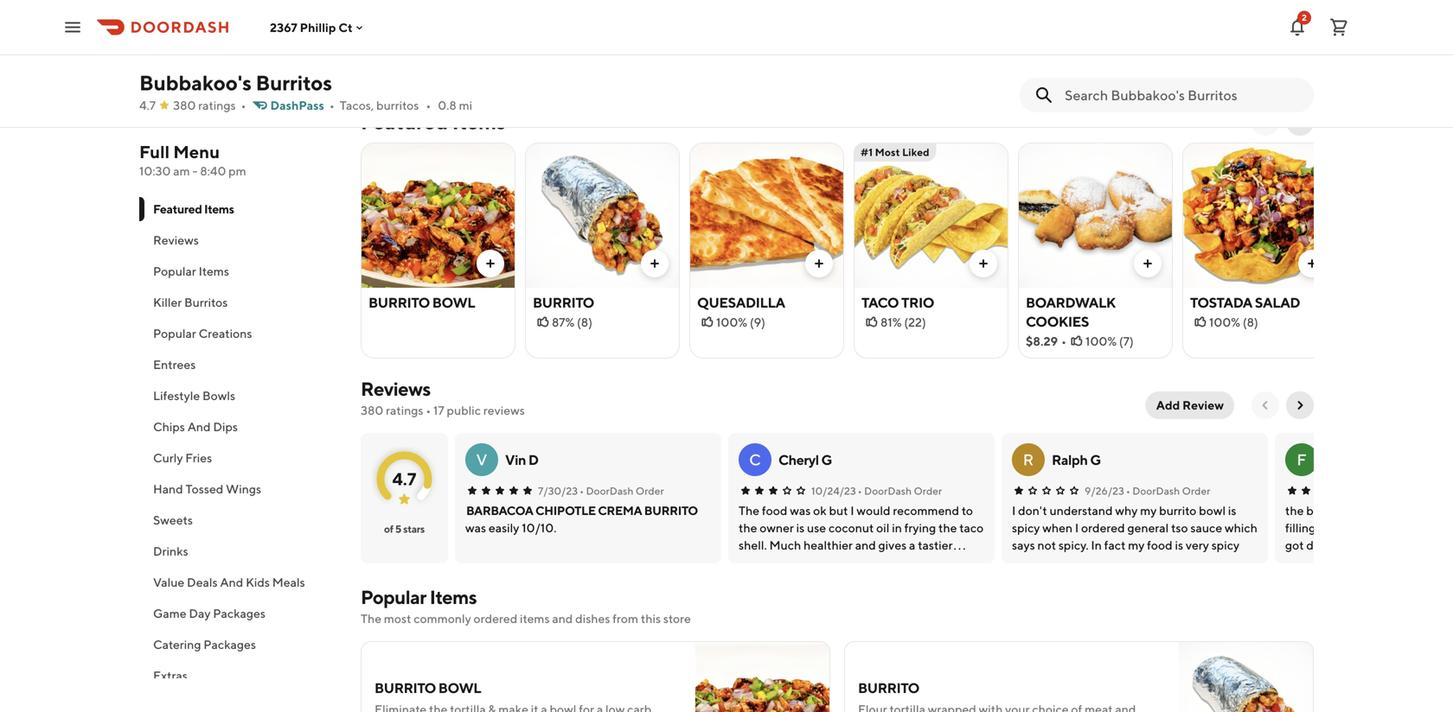 Task type: locate. For each thing, give the bounding box(es) containing it.
packages
[[213, 607, 265, 621], [204, 638, 256, 652]]

ratings inside reviews 380 ratings • 17 public reviews
[[386, 404, 423, 418]]

• right 10/24/23
[[858, 485, 862, 497]]

items
[[520, 612, 550, 626]]

reviews inside button
[[153, 233, 199, 247]]

3 doordash from the left
[[1133, 485, 1180, 497]]

(8)
[[577, 315, 592, 330], [1243, 315, 1258, 330]]

g
[[821, 452, 832, 468], [1090, 452, 1101, 468]]

doordash right 10/24/23
[[864, 485, 912, 497]]

2 order from the left
[[914, 485, 942, 497]]

• left tacos,
[[329, 98, 335, 112]]

81% (22)
[[881, 315, 926, 330]]

items up killer burritos
[[199, 264, 229, 279]]

doordash
[[586, 485, 634, 497], [864, 485, 912, 497], [1133, 485, 1180, 497]]

8:40
[[200, 164, 226, 178]]

dashpass •
[[270, 98, 335, 112]]

1 vertical spatial 380
[[361, 404, 383, 418]]

barbacoa chipotle crema burrito
[[466, 504, 698, 518]]

• left 17 at bottom left
[[426, 404, 431, 418]]

0 horizontal spatial 4.7
[[139, 98, 156, 112]]

0 vertical spatial featured
[[361, 109, 448, 134]]

#1
[[861, 146, 873, 158]]

of 5 stars
[[384, 523, 425, 535]]

0 items, open order cart image
[[1329, 17, 1349, 38]]

0 horizontal spatial • doordash order
[[580, 485, 664, 497]]

burritos
[[256, 70, 332, 95], [184, 295, 228, 310]]

• doordash order right "9/26/23"
[[1126, 485, 1210, 497]]

100%
[[716, 315, 747, 330], [1209, 315, 1240, 330], [1086, 334, 1117, 349]]

1 doordash from the left
[[586, 485, 634, 497]]

• down cookies
[[1061, 334, 1067, 349]]

1 horizontal spatial doordash
[[864, 485, 912, 497]]

$8.29
[[1026, 334, 1058, 349]]

0 vertical spatial featured items
[[361, 109, 506, 134]]

featured inside heading
[[361, 109, 448, 134]]

• doordash order up 'crema'
[[580, 485, 664, 497]]

popular up most
[[361, 586, 426, 609]]

c
[[749, 451, 761, 469]]

0 vertical spatial ratings
[[198, 98, 236, 112]]

0 horizontal spatial doordash
[[586, 485, 634, 497]]

add review
[[1156, 398, 1224, 413]]

g right ralph
[[1090, 452, 1101, 468]]

0 vertical spatial reviews
[[153, 233, 199, 247]]

0 horizontal spatial (8)
[[577, 315, 592, 330]]

popular inside popular items the most commonly ordered items and dishes from this store
[[361, 586, 426, 609]]

items inside featured items heading
[[452, 109, 506, 134]]

1 vertical spatial popular
[[153, 327, 196, 341]]

and left kids
[[220, 576, 243, 590]]

doordash up 'crema'
[[586, 485, 634, 497]]

burritos up popular creations
[[184, 295, 228, 310]]

reviews for reviews 380 ratings • 17 public reviews
[[361, 378, 431, 400]]

100% down quesadilla
[[716, 315, 747, 330]]

380 down reviews link
[[361, 404, 383, 418]]

items up commonly
[[430, 586, 477, 609]]

1 horizontal spatial (8)
[[1243, 315, 1258, 330]]

add item to cart image
[[648, 257, 662, 271], [812, 257, 826, 271], [977, 257, 990, 271], [1141, 257, 1155, 271], [1305, 257, 1319, 271]]

1 horizontal spatial burritos
[[256, 70, 332, 95]]

most
[[875, 146, 900, 158]]

doordash for c
[[864, 485, 912, 497]]

burritos inside button
[[184, 295, 228, 310]]

1 vertical spatial reviews
[[361, 378, 431, 400]]

1 horizontal spatial 380
[[361, 404, 383, 418]]

drinks
[[153, 545, 188, 559]]

tostada
[[1190, 295, 1253, 311]]

order for c
[[914, 485, 942, 497]]

1 horizontal spatial reviews
[[361, 378, 431, 400]]

0 vertical spatial burrito bowl image
[[362, 143, 515, 288]]

featured items
[[361, 109, 506, 134], [153, 202, 234, 216]]

next button of carousel image
[[1297, 22, 1310, 35]]

dashpass
[[270, 98, 324, 112]]

• up barbacoa chipotle crema burrito
[[580, 485, 584, 497]]

1 horizontal spatial g
[[1090, 452, 1101, 468]]

7/30/23
[[538, 485, 578, 497]]

kids
[[246, 576, 270, 590]]

2 add item to cart image from the left
[[812, 257, 826, 271]]

boardwalk cookies image
[[1019, 143, 1172, 288]]

burritos up the dashpass
[[256, 70, 332, 95]]

• right "9/26/23"
[[1126, 485, 1130, 497]]

2367
[[270, 20, 297, 34]]

fries
[[185, 451, 212, 465]]

1 horizontal spatial • doordash order
[[858, 485, 942, 497]]

0 vertical spatial popular
[[153, 264, 196, 279]]

-
[[192, 164, 198, 178]]

d
[[528, 452, 539, 468]]

0 horizontal spatial featured
[[153, 202, 202, 216]]

• doordash order right 10/24/23
[[858, 485, 942, 497]]

g right cheryl on the bottom right of the page
[[821, 452, 832, 468]]

1 horizontal spatial order
[[914, 485, 942, 497]]

• inside reviews 380 ratings • 17 public reviews
[[426, 404, 431, 418]]

2 horizontal spatial 100%
[[1209, 315, 1240, 330]]

1 horizontal spatial burrito bowl image
[[695, 642, 830, 713]]

chips and dips
[[153, 420, 238, 434]]

0 vertical spatial burrito image
[[526, 143, 679, 288]]

1 vertical spatial burrito image
[[1179, 642, 1314, 713]]

curly fries button
[[139, 443, 340, 474]]

bubbakoo's burritos
[[139, 70, 332, 95]]

2 horizontal spatial • doordash order
[[1126, 485, 1210, 497]]

tacos, burritos • 0.8 mi
[[340, 98, 472, 112]]

popular up entrees
[[153, 327, 196, 341]]

1 • doordash order from the left
[[580, 485, 664, 497]]

v
[[476, 451, 487, 469]]

extras button
[[139, 661, 340, 692]]

• down the bubbakoo's burritos
[[241, 98, 246, 112]]

1 vertical spatial burritos
[[184, 295, 228, 310]]

1 horizontal spatial and
[[220, 576, 243, 590]]

doordash for r
[[1133, 485, 1180, 497]]

0 horizontal spatial burritos
[[184, 295, 228, 310]]

4.7
[[139, 98, 156, 112], [392, 469, 416, 490]]

1 vertical spatial 4.7
[[392, 469, 416, 490]]

doordash right "9/26/23"
[[1133, 485, 1180, 497]]

this
[[641, 612, 661, 626]]

fees
[[191, 14, 217, 29]]

add item to cart image for tostada salad
[[1305, 257, 1319, 271]]

store
[[663, 612, 691, 626]]

• doordash order for v
[[580, 485, 664, 497]]

2
[[1302, 13, 1307, 22]]

Item Search search field
[[1065, 86, 1300, 105]]

public
[[447, 404, 481, 418]]

from
[[613, 612, 638, 626]]

doordash for v
[[586, 485, 634, 497]]

packages down game day packages button
[[204, 638, 256, 652]]

0 vertical spatial bowl
[[432, 295, 475, 311]]

burrito bowl image
[[362, 143, 515, 288], [695, 642, 830, 713]]

items right "burritos"
[[452, 109, 506, 134]]

0 vertical spatial 4.7
[[139, 98, 156, 112]]

bowl inside burrito bowl button
[[432, 295, 475, 311]]

items inside popular items the most commonly ordered items and dishes from this store
[[430, 586, 477, 609]]

0 horizontal spatial featured items
[[153, 202, 234, 216]]

0 horizontal spatial g
[[821, 452, 832, 468]]

5 add item to cart image from the left
[[1305, 257, 1319, 271]]

100% for tostada salad
[[1209, 315, 1240, 330]]

0 vertical spatial packages
[[213, 607, 265, 621]]

popular inside popular items button
[[153, 264, 196, 279]]

popular for popular items
[[153, 264, 196, 279]]

burrito image
[[526, 143, 679, 288], [1179, 642, 1314, 713]]

0 horizontal spatial order
[[636, 485, 664, 497]]

0 vertical spatial burritos
[[256, 70, 332, 95]]

popular inside popular creations button
[[153, 327, 196, 341]]

#1 most liked
[[861, 146, 930, 158]]

1 horizontal spatial burrito image
[[1179, 642, 1314, 713]]

0 horizontal spatial reviews
[[153, 233, 199, 247]]

full menu 10:30 am - 8:40 pm
[[139, 142, 246, 178]]

(8) right 87%
[[577, 315, 592, 330]]

1 order from the left
[[636, 485, 664, 497]]

•
[[241, 98, 246, 112], [329, 98, 335, 112], [426, 98, 431, 112], [1061, 334, 1067, 349], [426, 404, 431, 418], [580, 485, 584, 497], [858, 485, 862, 497], [1126, 485, 1130, 497]]

2 horizontal spatial doordash
[[1133, 485, 1180, 497]]

4.7 up "full" at the left of the page
[[139, 98, 156, 112]]

1 add item to cart image from the left
[[648, 257, 662, 271]]

barbacoa
[[466, 504, 533, 518]]

killer burritos
[[153, 295, 228, 310]]

value deals and kids meals button
[[139, 567, 340, 599]]

sweets button
[[139, 505, 340, 536]]

2 g from the left
[[1090, 452, 1101, 468]]

380
[[173, 98, 196, 112], [361, 404, 383, 418]]

4 add item to cart image from the left
[[1141, 257, 1155, 271]]

10:30
[[139, 164, 171, 178]]

ratings
[[198, 98, 236, 112], [386, 404, 423, 418]]

3 • doordash order from the left
[[1126, 485, 1210, 497]]

ratings down reviews link
[[386, 404, 423, 418]]

(8) for burrito
[[577, 315, 592, 330]]

2 doordash from the left
[[864, 485, 912, 497]]

380 down "bubbakoo's"
[[173, 98, 196, 112]]

0 vertical spatial burrito bowl
[[368, 295, 475, 311]]

popular creations button
[[139, 318, 340, 349]]

0 vertical spatial and
[[187, 420, 211, 434]]

pricing & fees
[[139, 14, 217, 29]]

1 vertical spatial bowl
[[438, 680, 481, 697]]

0 horizontal spatial 100%
[[716, 315, 747, 330]]

• left 0.8
[[426, 98, 431, 112]]

reviews inside reviews 380 ratings • 17 public reviews
[[361, 378, 431, 400]]

burritos for bubbakoo's burritos
[[256, 70, 332, 95]]

1 horizontal spatial ratings
[[386, 404, 423, 418]]

see
[[213, 45, 234, 59]]

ralph g
[[1052, 452, 1101, 468]]

1 (8) from the left
[[577, 315, 592, 330]]

1 vertical spatial ratings
[[386, 404, 423, 418]]

3 order from the left
[[1182, 485, 1210, 497]]

and
[[187, 420, 211, 434], [220, 576, 243, 590]]

featured
[[361, 109, 448, 134], [153, 202, 202, 216]]

burrito bowl inside button
[[368, 295, 475, 311]]

taco trio
[[862, 295, 934, 311]]

100% left "(7)" at the right
[[1086, 334, 1117, 349]]

0 horizontal spatial 380
[[173, 98, 196, 112]]

100% down tostada on the top of the page
[[1209, 315, 1240, 330]]

hand tossed wings
[[153, 482, 261, 497]]

r
[[1023, 451, 1034, 469]]

1 g from the left
[[821, 452, 832, 468]]

4.7 up of 5 stars
[[392, 469, 416, 490]]

previous image
[[1259, 399, 1272, 413]]

ratings down the bubbakoo's burritos
[[198, 98, 236, 112]]

2 (8) from the left
[[1243, 315, 1258, 330]]

3 add item to cart image from the left
[[977, 257, 990, 271]]

vin
[[505, 452, 526, 468]]

sweets
[[153, 513, 193, 528]]

2 horizontal spatial order
[[1182, 485, 1210, 497]]

1 vertical spatial burrito bowl image
[[695, 642, 830, 713]]

1 horizontal spatial featured
[[361, 109, 448, 134]]

reviews
[[153, 233, 199, 247], [361, 378, 431, 400]]

order
[[636, 485, 664, 497], [914, 485, 942, 497], [1182, 485, 1210, 497]]

more
[[236, 45, 266, 59]]

(8) down tostada salad
[[1243, 315, 1258, 330]]

1 horizontal spatial 100%
[[1086, 334, 1117, 349]]

popular up the killer on the top left of page
[[153, 264, 196, 279]]

popular for popular creations
[[153, 327, 196, 341]]

popular
[[153, 264, 196, 279], [153, 327, 196, 341], [361, 586, 426, 609]]

0 horizontal spatial and
[[187, 420, 211, 434]]

and left dips
[[187, 420, 211, 434]]

2 vertical spatial popular
[[361, 586, 426, 609]]

• doordash order for r
[[1126, 485, 1210, 497]]

2 • doordash order from the left
[[858, 485, 942, 497]]

0.8
[[438, 98, 457, 112]]

packages down value deals and kids meals button
[[213, 607, 265, 621]]

items inside popular items button
[[199, 264, 229, 279]]



Task type: describe. For each thing, give the bounding box(es) containing it.
vin d
[[505, 452, 539, 468]]

dishes
[[575, 612, 610, 626]]

87%
[[552, 315, 575, 330]]

lifestyle bowls
[[153, 389, 235, 403]]

&
[[180, 14, 188, 29]]

g for r
[[1090, 452, 1101, 468]]

notification bell image
[[1287, 17, 1308, 38]]

popular items button
[[139, 256, 340, 287]]

cheryl g
[[778, 452, 832, 468]]

add
[[1156, 398, 1180, 413]]

(8) for tostada salad
[[1243, 315, 1258, 330]]

100% (7)
[[1086, 334, 1134, 349]]

ralph
[[1052, 452, 1088, 468]]

f
[[1297, 451, 1307, 469]]

phillip
[[300, 20, 336, 34]]

pricing
[[139, 14, 178, 29]]

catering packages button
[[139, 630, 340, 661]]

burrito bowl button
[[361, 143, 516, 359]]

meals
[[272, 576, 305, 590]]

add item to cart image for burrito
[[648, 257, 662, 271]]

1 vertical spatial featured items
[[153, 202, 234, 216]]

trio
[[901, 295, 934, 311]]

0 horizontal spatial burrito bowl image
[[362, 143, 515, 288]]

0 horizontal spatial ratings
[[198, 98, 236, 112]]

open menu image
[[62, 17, 83, 38]]

pm
[[229, 164, 246, 178]]

taco
[[862, 295, 899, 311]]

380 inside reviews 380 ratings • 17 public reviews
[[361, 404, 383, 418]]

1 vertical spatial packages
[[204, 638, 256, 652]]

reviews 380 ratings • 17 public reviews
[[361, 378, 525, 418]]

add item to cart image
[[484, 257, 497, 271]]

chips and dips button
[[139, 412, 340, 443]]

(9)
[[750, 315, 765, 330]]

stars
[[403, 523, 425, 535]]

catering packages
[[153, 638, 256, 652]]

order for r
[[1182, 485, 1210, 497]]

chips
[[153, 420, 185, 434]]

1 vertical spatial featured
[[153, 202, 202, 216]]

extras
[[153, 669, 188, 683]]

dips
[[213, 420, 238, 434]]

add item to cart image for boardwalk cookies
[[1141, 257, 1155, 271]]

reviews for reviews
[[153, 233, 199, 247]]

9/26/23
[[1085, 485, 1124, 497]]

0 horizontal spatial burrito image
[[526, 143, 679, 288]]

most
[[384, 612, 411, 626]]

0 vertical spatial 380
[[173, 98, 196, 112]]

value
[[153, 576, 184, 590]]

tacos,
[[340, 98, 374, 112]]

taco trio image
[[855, 143, 1008, 288]]

• doordash order for c
[[858, 485, 942, 497]]

see more
[[213, 45, 266, 59]]

killer burritos button
[[139, 287, 340, 318]]

game day packages
[[153, 607, 265, 621]]

tostada salad image
[[1183, 143, 1336, 288]]

tostada salad
[[1190, 295, 1300, 311]]

next image
[[1293, 399, 1307, 413]]

5
[[395, 523, 401, 535]]

the
[[361, 612, 382, 626]]

1 vertical spatial and
[[220, 576, 243, 590]]

commonly
[[414, 612, 471, 626]]

g for c
[[821, 452, 832, 468]]

100% (9)
[[716, 315, 765, 330]]

reviews button
[[139, 225, 340, 256]]

boardwalk
[[1026, 295, 1116, 311]]

1 horizontal spatial featured items
[[361, 109, 506, 134]]

menu
[[173, 142, 220, 162]]

380 ratings •
[[173, 98, 246, 112]]

1 horizontal spatial 4.7
[[392, 469, 416, 490]]

81%
[[881, 315, 902, 330]]

tossed
[[186, 482, 223, 497]]

hand
[[153, 482, 183, 497]]

killer
[[153, 295, 182, 310]]

barbacoa chipotle crema burrito button
[[466, 503, 698, 520]]

burritos for killer burritos
[[184, 295, 228, 310]]

1 vertical spatial burrito bowl
[[375, 680, 481, 697]]

entrees button
[[139, 349, 340, 381]]

quesadilla image
[[690, 143, 843, 288]]

full
[[139, 142, 170, 162]]

87% (8)
[[552, 315, 592, 330]]

reviews link
[[361, 378, 431, 400]]

featured items heading
[[361, 108, 506, 136]]

popular items
[[153, 264, 229, 279]]

previous button of carousel image
[[1259, 115, 1272, 129]]

ct
[[339, 20, 353, 34]]

next button of carousel image
[[1293, 115, 1307, 129]]

game
[[153, 607, 186, 621]]

chipotle
[[535, 504, 596, 518]]

review
[[1183, 398, 1224, 413]]

of
[[384, 523, 393, 535]]

popular for popular items the most commonly ordered items and dishes from this store
[[361, 586, 426, 609]]

bubbakoo's
[[139, 70, 252, 95]]

order for v
[[636, 485, 664, 497]]

17
[[433, 404, 444, 418]]

add item to cart image for quesadilla
[[812, 257, 826, 271]]

lifestyle bowls button
[[139, 381, 340, 412]]

(22)
[[904, 315, 926, 330]]

crema
[[598, 504, 642, 518]]

popular items the most commonly ordered items and dishes from this store
[[361, 586, 691, 626]]

items up reviews button
[[204, 202, 234, 216]]

add review button
[[1146, 392, 1234, 420]]

bowls
[[202, 389, 235, 403]]

pricing & fees button
[[139, 13, 234, 30]]

am
[[173, 164, 190, 178]]

100% (8)
[[1209, 315, 1258, 330]]

catering
[[153, 638, 201, 652]]

curly fries
[[153, 451, 212, 465]]

2367 phillip ct button
[[270, 20, 366, 34]]

burritos
[[376, 98, 419, 112]]

100% for quesadilla
[[716, 315, 747, 330]]

cookies
[[1026, 314, 1089, 330]]

curly
[[153, 451, 183, 465]]

10/24/23
[[811, 485, 856, 497]]

mi
[[459, 98, 472, 112]]



Task type: vqa. For each thing, say whether or not it's contained in the screenshot.
Reviews 380 ratings • 17 public reviews Reviews
yes



